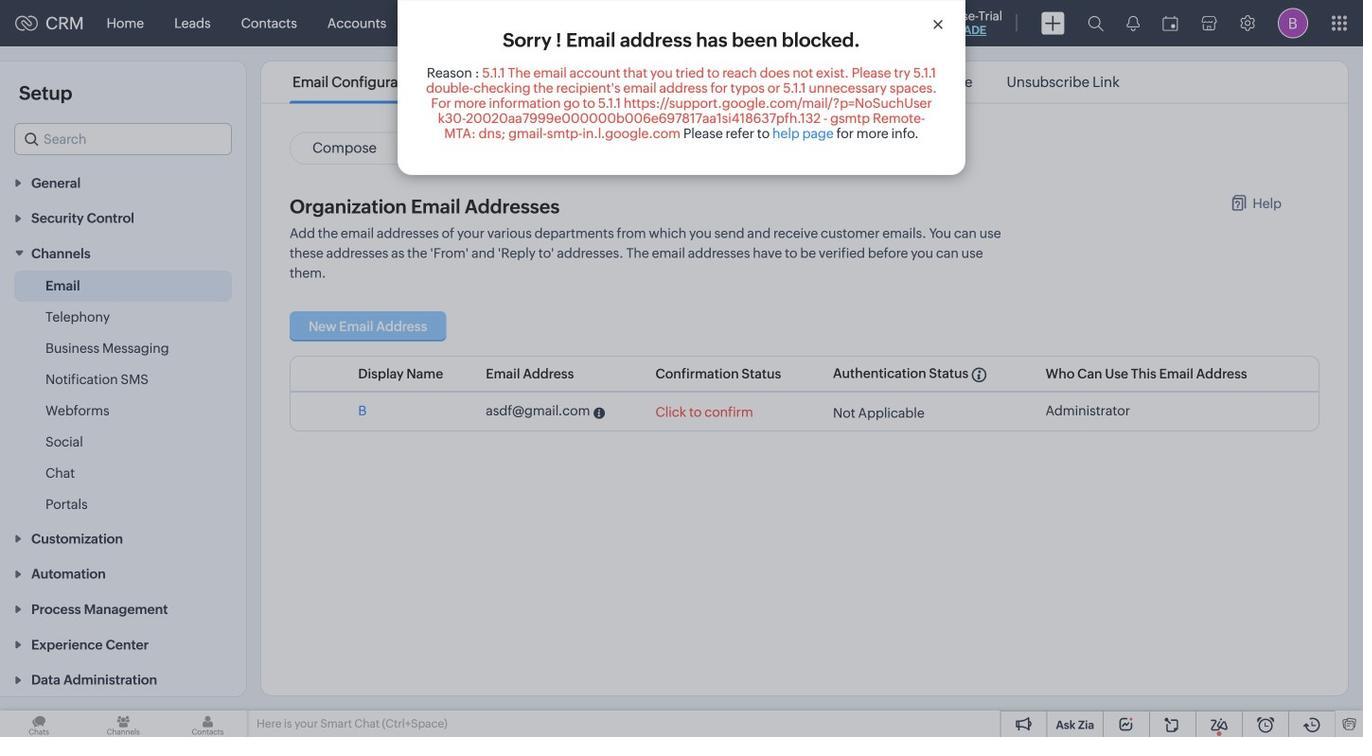 Task type: vqa. For each thing, say whether or not it's contained in the screenshot.
region
yes



Task type: locate. For each thing, give the bounding box(es) containing it.
region
[[0, 271, 246, 521]]

chats image
[[0, 711, 78, 738]]

profile element
[[1267, 0, 1320, 46]]

list
[[276, 62, 1137, 103]]

logo image
[[15, 16, 38, 31]]

profile image
[[1278, 8, 1309, 38]]



Task type: describe. For each thing, give the bounding box(es) containing it.
contacts image
[[169, 711, 247, 738]]

channels image
[[84, 711, 162, 738]]



